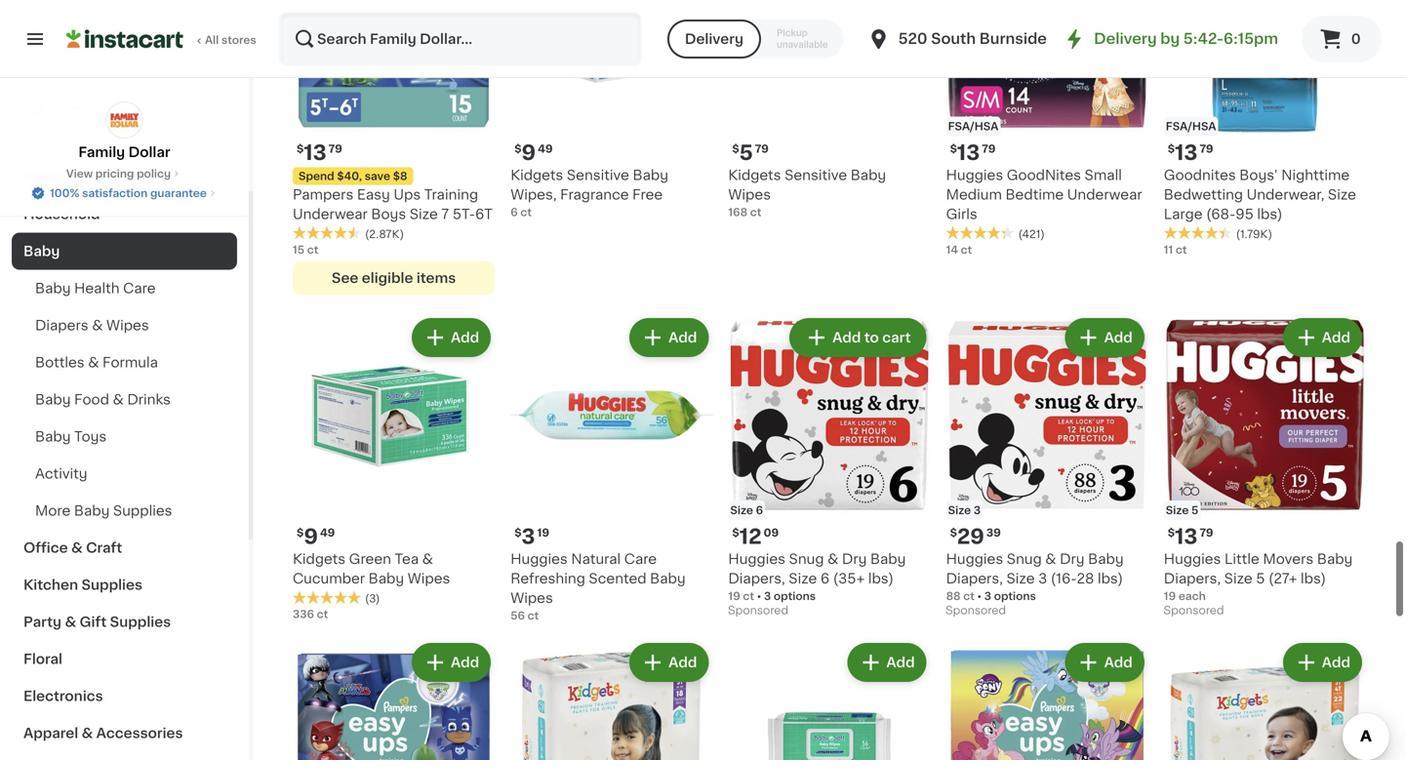 Task type: describe. For each thing, give the bounding box(es) containing it.
39
[[987, 528, 1001, 538]]

service type group
[[667, 20, 844, 59]]

girls
[[946, 207, 978, 221]]

wipes inside 'link'
[[106, 319, 149, 332]]

baby toys
[[35, 430, 107, 444]]

view pricing policy link
[[66, 166, 183, 182]]

12
[[740, 527, 762, 547]]

9 for kidgets sensitive baby wipes, fragrance free
[[522, 143, 536, 163]]

336 ct
[[293, 609, 328, 620]]

little
[[1225, 553, 1260, 566]]

family dollar logo image
[[106, 102, 143, 139]]

lists link
[[12, 88, 237, 127]]

baby health care link
[[12, 270, 237, 307]]

apparel
[[23, 727, 78, 740]]

product group containing 29
[[946, 314, 1149, 622]]

snug for 29
[[1007, 553, 1042, 566]]

& right bottles
[[88, 356, 99, 369]]

diapers, inside huggies little movers baby diapers, size 5 (27+ lbs) 19 each
[[1164, 572, 1221, 586]]

product group containing 3
[[511, 314, 713, 624]]

ct inside huggies natural care refreshing scented baby wipes 56 ct
[[528, 611, 539, 621]]

bottles & formula
[[35, 356, 158, 369]]

size inside pampers easy ups training underwear boys size 7 5t-6t
[[410, 207, 438, 221]]

huggies snug & dry baby diapers, size 6 (35+ lbs) 19 ct • 3 options
[[728, 553, 906, 602]]

kidgets sensitive baby wipes, fragrance free 6 ct
[[511, 168, 669, 218]]

kidgets sensitive baby wipes 168 ct
[[728, 168, 886, 218]]

party & gift supplies link
[[12, 604, 237, 641]]

baby inside baby food & drinks link
[[35, 393, 71, 407]]

product group containing 9
[[293, 314, 495, 622]]

baby inside huggies snug & dry baby diapers, size 3 (16-28 lbs) 88 ct • 3 options
[[1088, 553, 1124, 566]]

88
[[946, 591, 961, 602]]

tea
[[395, 553, 419, 566]]

family
[[78, 145, 125, 159]]

drinks
[[127, 393, 171, 407]]

see eligible items
[[332, 271, 456, 285]]

floral link
[[12, 641, 237, 678]]

party
[[23, 615, 62, 629]]

health
[[74, 282, 120, 295]]

kidgets for 9
[[511, 168, 563, 182]]

nighttime
[[1282, 168, 1350, 182]]

free
[[633, 188, 663, 202]]

3 left (16-
[[1039, 572, 1047, 586]]

office & craft link
[[12, 529, 237, 567]]

ct inside kidgets sensitive baby wipes 168 ct
[[750, 207, 762, 218]]

29
[[957, 527, 985, 547]]

lbs) inside goodnites boys' nighttime bedwetting underwear, size large (68-95 lbs)
[[1257, 207, 1283, 221]]

instacart logo image
[[66, 27, 183, 51]]

add to cart
[[833, 331, 911, 345]]

$ for kidgets sensitive baby wipes, fragrance free
[[515, 143, 522, 154]]

3 up refreshing
[[522, 527, 535, 547]]

to
[[865, 331, 879, 345]]

(27+
[[1269, 572, 1298, 586]]

apparel & accessories
[[23, 727, 183, 740]]

goodnites boys' nighttime bedwetting underwear, size large (68-95 lbs)
[[1164, 168, 1357, 221]]

spend
[[299, 171, 334, 182]]

supplies inside more baby supplies link
[[113, 504, 172, 518]]

movers
[[1263, 553, 1314, 566]]

huggies for 3
[[511, 553, 568, 566]]

& inside huggies snug & dry baby diapers, size 6 (35+ lbs) 19 ct • 3 options
[[828, 553, 839, 566]]

baby toys link
[[12, 418, 237, 455]]

household link
[[12, 196, 237, 233]]

$ 5 79
[[732, 143, 769, 163]]

5 inside huggies little movers baby diapers, size 5 (27+ lbs) 19 each
[[1256, 572, 1265, 586]]

baby inside 'kidgets sensitive baby wipes, fragrance free 6 ct'
[[633, 168, 669, 182]]

$ 13 79 for goodnites
[[1168, 143, 1214, 163]]

& inside kidgets green tea & cucumber baby wipes
[[422, 553, 433, 566]]

sensitive for 9
[[567, 168, 629, 182]]

Search field
[[281, 14, 640, 64]]

$40,
[[337, 171, 362, 182]]

• inside huggies snug & dry baby diapers, size 3 (16-28 lbs) 88 ct • 3 options
[[978, 591, 982, 602]]

19 inside the $ 3 19
[[537, 528, 550, 538]]

49 for kidgets green tea & cucumber baby wipes
[[320, 528, 335, 538]]

13 down size 5
[[1175, 527, 1198, 547]]

baby inside huggies snug & dry baby diapers, size 6 (35+ lbs) 19 ct • 3 options
[[871, 553, 906, 566]]

sponsored badge image for 29
[[946, 606, 1005, 617]]

floral
[[23, 652, 62, 666]]

9 for kidgets green tea & cucumber baby wipes
[[304, 527, 318, 547]]

diapers & wipes link
[[12, 307, 237, 344]]

huggies snug & dry baby diapers, size 3 (16-28 lbs) 88 ct • 3 options
[[946, 553, 1124, 602]]

$ 12 09
[[732, 527, 779, 547]]

cucumber
[[293, 572, 365, 586]]

size inside goodnites boys' nighttime bedwetting underwear, size large (68-95 lbs)
[[1328, 188, 1357, 202]]

& left craft
[[71, 541, 83, 555]]

baby inside more baby supplies link
[[74, 504, 110, 518]]

gift
[[80, 615, 107, 629]]

13 for huggies
[[957, 143, 980, 163]]

13 for goodnites
[[1175, 143, 1198, 163]]

dry for 29
[[1060, 553, 1085, 566]]

95
[[1236, 207, 1254, 221]]

more baby supplies
[[35, 504, 172, 518]]

holiday essentials
[[23, 170, 153, 184]]

$8
[[393, 171, 407, 182]]

56
[[511, 611, 525, 621]]

3 inside huggies snug & dry baby diapers, size 6 (35+ lbs) 19 ct • 3 options
[[764, 591, 771, 602]]

11 ct
[[1164, 245, 1187, 255]]

each
[[1179, 591, 1206, 602]]

dry for 12
[[842, 553, 867, 566]]

• inside huggies snug & dry baby diapers, size 6 (35+ lbs) 19 ct • 3 options
[[757, 591, 762, 602]]

craft
[[86, 541, 122, 555]]

delivery button
[[667, 20, 761, 59]]

baby inside baby link
[[23, 244, 60, 258]]

see
[[332, 271, 359, 285]]

all stores link
[[66, 12, 258, 66]]

(1.79k)
[[1236, 229, 1273, 240]]

delivery by 5:42-6:15pm link
[[1063, 27, 1279, 51]]

fragrance
[[560, 188, 629, 202]]

household
[[23, 207, 100, 221]]

holiday essentials link
[[12, 159, 237, 196]]

3 up the $ 29 39
[[974, 505, 981, 516]]

view pricing policy
[[66, 168, 171, 179]]

see eligible items button
[[293, 262, 495, 295]]

huggies for 29
[[946, 553, 1004, 566]]

south
[[931, 32, 976, 46]]

toys
[[74, 430, 107, 444]]

$ for kidgets green tea & cucumber baby wipes
[[297, 528, 304, 538]]

(16-
[[1051, 572, 1077, 586]]

sponsored badge image for 13
[[1164, 606, 1223, 617]]

eligible
[[362, 271, 413, 285]]

items
[[417, 271, 456, 285]]

79 for kidgets sensitive baby wipes
[[755, 143, 769, 154]]

care for health
[[123, 282, 156, 295]]

add to cart button
[[792, 320, 925, 355]]

essentials
[[81, 170, 153, 184]]

$ 9 49 for kidgets sensitive baby wipes, fragrance free
[[515, 143, 553, 163]]

ct inside huggies snug & dry baby diapers, size 6 (35+ lbs) 19 ct • 3 options
[[743, 591, 755, 602]]

fsa/hsa for goodnites boys' nighttime bedwetting underwear, size large (68-95 lbs)
[[1166, 121, 1217, 132]]

79 for goodnites boys' nighttime bedwetting underwear, size large (68-95 lbs)
[[1200, 143, 1214, 154]]

wipes inside kidgets sensitive baby wipes 168 ct
[[728, 188, 771, 202]]

natural
[[571, 553, 621, 566]]

$ 29 39
[[950, 527, 1001, 547]]

holiday
[[23, 170, 78, 184]]

family dollar link
[[78, 102, 170, 162]]

(68-
[[1206, 207, 1236, 221]]

formula
[[103, 356, 158, 369]]

supplies inside kitchen supplies "link"
[[81, 578, 142, 592]]

$ for goodnites boys' nighttime bedwetting underwear, size large (68-95 lbs)
[[1168, 143, 1175, 154]]



Task type: locate. For each thing, give the bounding box(es) containing it.
2 horizontal spatial kidgets
[[728, 168, 781, 182]]

delivery
[[1094, 32, 1157, 46], [685, 32, 744, 46]]

1 options from the left
[[774, 591, 816, 602]]

49
[[538, 143, 553, 154], [320, 528, 335, 538]]

ct inside huggies snug & dry baby diapers, size 3 (16-28 lbs) 88 ct • 3 options
[[964, 591, 975, 602]]

scented
[[589, 572, 647, 586]]

ct right '168'
[[750, 207, 762, 218]]

underwear down the pampers
[[293, 207, 368, 221]]

$ 13 79 up medium
[[950, 143, 996, 163]]

1 vertical spatial 5
[[1192, 505, 1199, 516]]

3 diapers, from the left
[[1164, 572, 1221, 586]]

0 horizontal spatial options
[[774, 591, 816, 602]]

$ 3 19
[[515, 527, 550, 547]]

0 button
[[1302, 16, 1382, 62]]

size left (35+
[[789, 572, 817, 586]]

care up diapers & wipes 'link'
[[123, 282, 156, 295]]

5 left (27+
[[1256, 572, 1265, 586]]

$ 13 79
[[297, 143, 342, 163], [950, 143, 996, 163], [1168, 143, 1214, 163], [1168, 527, 1214, 547]]

size 6
[[730, 505, 763, 516]]

13 for spend
[[304, 143, 327, 163]]

2 vertical spatial supplies
[[110, 615, 171, 629]]

19 inside huggies little movers baby diapers, size 5 (27+ lbs) 19 each
[[1164, 591, 1176, 602]]

$ for huggies little movers baby diapers, size 5 (27+ lbs)
[[1168, 528, 1175, 538]]

care inside huggies natural care refreshing scented baby wipes 56 ct
[[624, 553, 657, 566]]

0 horizontal spatial snug
[[789, 553, 824, 566]]

lbs) right (35+
[[868, 572, 894, 586]]

0 horizontal spatial sponsored badge image
[[728, 606, 788, 617]]

kidgets for 5
[[728, 168, 781, 182]]

2 vertical spatial 6
[[821, 572, 830, 586]]

kidgets inside 'kidgets sensitive baby wipes, fragrance free 6 ct'
[[511, 168, 563, 182]]

1 dry from the left
[[842, 553, 867, 566]]

0 vertical spatial 9
[[522, 143, 536, 163]]

$ for spend $40, save $8
[[297, 143, 304, 154]]

$ up wipes,
[[515, 143, 522, 154]]

size down nighttime
[[1328, 188, 1357, 202]]

food
[[74, 393, 109, 407]]

huggies natural care refreshing scented baby wipes 56 ct
[[511, 553, 686, 621]]

sponsored badge image
[[728, 606, 788, 617], [946, 606, 1005, 617], [1164, 606, 1223, 617]]

49 up wipes,
[[538, 143, 553, 154]]

baby inside 'baby health care' link
[[35, 282, 71, 295]]

0 horizontal spatial underwear
[[293, 207, 368, 221]]

0 horizontal spatial 5
[[740, 143, 753, 163]]

pampers
[[293, 188, 354, 202]]

520 south burnside avenue button
[[867, 12, 1107, 66]]

9 inside product group
[[304, 527, 318, 547]]

5
[[740, 143, 753, 163], [1192, 505, 1199, 516], [1256, 572, 1265, 586]]

6 up $ 12 09
[[756, 505, 763, 516]]

1 sensitive from the left
[[785, 168, 847, 182]]

diapers, down $ 12 09
[[728, 572, 785, 586]]

wipes down tea
[[408, 572, 450, 586]]

huggies down $ 12 09
[[728, 553, 786, 566]]

$ 13 79 up spend
[[297, 143, 342, 163]]

underwear inside huggies goodnites small medium bedtime underwear girls
[[1068, 188, 1143, 202]]

1 horizontal spatial fsa/hsa
[[1166, 121, 1217, 132]]

19 left each
[[1164, 591, 1176, 602]]

size inside huggies little movers baby diapers, size 5 (27+ lbs) 19 each
[[1225, 572, 1253, 586]]

ct down wipes,
[[521, 207, 532, 218]]

$ inside $ 12 09
[[732, 528, 740, 538]]

options
[[774, 591, 816, 602], [994, 591, 1036, 602]]

lbs) inside huggies snug & dry baby diapers, size 6 (35+ lbs) 19 ct • 3 options
[[868, 572, 894, 586]]

$ 13 79 up goodnites
[[1168, 143, 1214, 163]]

ct inside 'kidgets sensitive baby wipes, fragrance free 6 ct'
[[521, 207, 532, 218]]

79 up each
[[1200, 528, 1214, 538]]

1 horizontal spatial 19
[[728, 591, 741, 602]]

28
[[1077, 572, 1094, 586]]

336
[[293, 609, 314, 620]]

ct
[[750, 207, 762, 218], [521, 207, 532, 218], [307, 245, 319, 255], [961, 245, 972, 255], [1176, 245, 1187, 255], [743, 591, 755, 602], [964, 591, 975, 602], [317, 609, 328, 620], [528, 611, 539, 621]]

$ for huggies natural care refreshing scented baby wipes
[[515, 528, 522, 538]]

pampers easy ups training underwear boys size 7 5t-6t
[[293, 188, 493, 221]]

kitchen supplies link
[[12, 567, 237, 604]]

5 up each
[[1192, 505, 1199, 516]]

$ up refreshing
[[515, 528, 522, 538]]

2 options from the left
[[994, 591, 1036, 602]]

& up (35+
[[828, 553, 839, 566]]

size down little
[[1225, 572, 1253, 586]]

19 inside huggies snug & dry baby diapers, size 6 (35+ lbs) 19 ct • 3 options
[[728, 591, 741, 602]]

$ 9 49 for kidgets green tea & cucumber baby wipes
[[297, 527, 335, 547]]

dry inside huggies snug & dry baby diapers, size 6 (35+ lbs) 19 ct • 3 options
[[842, 553, 867, 566]]

79 inside $ 5 79
[[755, 143, 769, 154]]

0 horizontal spatial diapers,
[[728, 572, 785, 586]]

supplies up floral link
[[110, 615, 171, 629]]

& up (16-
[[1046, 553, 1057, 566]]

huggies for 13
[[1164, 553, 1221, 566]]

0 horizontal spatial dry
[[842, 553, 867, 566]]

$ 9 49 inside product group
[[297, 527, 335, 547]]

options inside huggies snug & dry baby diapers, size 6 (35+ lbs) 19 ct • 3 options
[[774, 591, 816, 602]]

$ up cucumber on the left of the page
[[297, 528, 304, 538]]

kidgets
[[728, 168, 781, 182], [511, 168, 563, 182], [293, 553, 346, 566]]

supplies inside party & gift supplies link
[[110, 615, 171, 629]]

wipes up 56
[[511, 592, 553, 605]]

sensitive inside 'kidgets sensitive baby wipes, fragrance free 6 ct'
[[567, 168, 629, 182]]

& right diapers
[[92, 319, 103, 332]]

snug inside huggies snug & dry baby diapers, size 3 (16-28 lbs) 88 ct • 3 options
[[1007, 553, 1042, 566]]

cart
[[883, 331, 911, 345]]

$ down size 5
[[1168, 528, 1175, 538]]

supplies up office & craft 'link'
[[113, 504, 172, 518]]

size inside huggies snug & dry baby diapers, size 3 (16-28 lbs) 88 ct • 3 options
[[1007, 572, 1035, 586]]

& right tea
[[422, 553, 433, 566]]

options inside huggies snug & dry baby diapers, size 3 (16-28 lbs) 88 ct • 3 options
[[994, 591, 1036, 602]]

1 horizontal spatial delivery
[[1094, 32, 1157, 46]]

0 vertical spatial 49
[[538, 143, 553, 154]]

wipes inside kidgets green tea & cucumber baby wipes
[[408, 572, 450, 586]]

underwear down small
[[1068, 188, 1143, 202]]

1 horizontal spatial dry
[[1060, 553, 1085, 566]]

ct right 56
[[528, 611, 539, 621]]

6 left (35+
[[821, 572, 830, 586]]

care for natural
[[624, 553, 657, 566]]

office
[[23, 541, 68, 555]]

delivery inside button
[[685, 32, 744, 46]]

1 sponsored badge image from the left
[[728, 606, 788, 617]]

sponsored badge image for 12
[[728, 606, 788, 617]]

1 horizontal spatial kidgets
[[511, 168, 563, 182]]

$ inside $ 5 79
[[732, 143, 740, 154]]

3 right 88
[[985, 591, 992, 602]]

size inside huggies snug & dry baby diapers, size 6 (35+ lbs) 19 ct • 3 options
[[789, 572, 817, 586]]

delivery for delivery
[[685, 32, 744, 46]]

kidgets inside kidgets green tea & cucumber baby wipes
[[293, 553, 346, 566]]

3
[[974, 505, 981, 516], [522, 527, 535, 547], [1039, 572, 1047, 586], [764, 591, 771, 602], [985, 591, 992, 602]]

$ for huggies snug & dry baby diapers, size 6 (35+ lbs)
[[732, 528, 740, 538]]

1 diapers, from the left
[[728, 572, 785, 586]]

2 horizontal spatial sponsored badge image
[[1164, 606, 1223, 617]]

snug inside huggies snug & dry baby diapers, size 6 (35+ lbs) 19 ct • 3 options
[[789, 553, 824, 566]]

• down $ 12 09
[[757, 591, 762, 602]]

5 for $ 5 79
[[740, 143, 753, 163]]

save
[[365, 171, 390, 182]]

product group containing 12
[[728, 314, 931, 622]]

0 horizontal spatial delivery
[[685, 32, 744, 46]]

& inside huggies snug & dry baby diapers, size 3 (16-28 lbs) 88 ct • 3 options
[[1046, 553, 1057, 566]]

0 horizontal spatial sensitive
[[567, 168, 629, 182]]

0 horizontal spatial 49
[[320, 528, 335, 538]]

size 5
[[1166, 505, 1199, 516]]

$ 13 79 for huggies
[[950, 143, 996, 163]]

79 for spend $40, save $8
[[329, 143, 342, 154]]

product group
[[293, 0, 495, 295], [293, 314, 495, 622], [511, 314, 713, 624], [728, 314, 931, 622], [946, 314, 1149, 622], [1164, 314, 1366, 622], [293, 639, 495, 760], [511, 639, 713, 760], [728, 639, 931, 760], [946, 639, 1149, 760], [1164, 639, 1366, 760]]

5t-
[[453, 207, 475, 221]]

kidgets inside kidgets sensitive baby wipes 168 ct
[[728, 168, 781, 182]]

& right apparel
[[82, 727, 93, 740]]

49 for kidgets sensitive baby wipes, fragrance free
[[538, 143, 553, 154]]

diapers, for 29
[[946, 572, 1003, 586]]

sponsored badge image down 88
[[946, 606, 1005, 617]]

1 horizontal spatial 6
[[756, 505, 763, 516]]

9 up cucumber on the left of the page
[[304, 527, 318, 547]]

options down 09
[[774, 591, 816, 602]]

$ down size 3
[[950, 528, 957, 538]]

& right food on the bottom left
[[113, 393, 124, 407]]

79 up goodnites
[[1200, 143, 1214, 154]]

1 snug from the left
[[789, 553, 824, 566]]

9 up wipes,
[[522, 143, 536, 163]]

baby link
[[12, 233, 237, 270]]

lbs) right 28
[[1098, 572, 1124, 586]]

huggies inside huggies goodnites small medium bedtime underwear girls
[[946, 168, 1004, 182]]

size up 12
[[730, 505, 753, 516]]

lbs) inside huggies snug & dry baby diapers, size 3 (16-28 lbs) 88 ct • 3 options
[[1098, 572, 1124, 586]]

5 for size 5
[[1192, 505, 1199, 516]]

0 horizontal spatial $ 9 49
[[297, 527, 335, 547]]

kidgets up wipes,
[[511, 168, 563, 182]]

1 horizontal spatial sensitive
[[785, 168, 847, 182]]

kitchen supplies
[[23, 578, 142, 592]]

fsa/hsa up medium
[[948, 121, 999, 132]]

79 up medium
[[982, 143, 996, 154]]

huggies inside huggies snug & dry baby diapers, size 6 (35+ lbs) 19 ct • 3 options
[[728, 553, 786, 566]]

2 horizontal spatial 5
[[1256, 572, 1265, 586]]

$ 13 79 for spend
[[297, 143, 342, 163]]

13
[[304, 143, 327, 163], [957, 143, 980, 163], [1175, 143, 1198, 163], [1175, 527, 1198, 547]]

options right 88
[[994, 591, 1036, 602]]

underwear
[[1068, 188, 1143, 202], [293, 207, 368, 221]]

bottles
[[35, 356, 85, 369]]

kitchen
[[23, 578, 78, 592]]

sensitive inside kidgets sensitive baby wipes 168 ct
[[785, 168, 847, 182]]

fsa/hsa up goodnites
[[1166, 121, 1217, 132]]

satisfaction
[[82, 188, 148, 199]]

$ up spend
[[297, 143, 304, 154]]

huggies up medium
[[946, 168, 1004, 182]]

7
[[441, 207, 449, 221]]

$
[[297, 143, 304, 154], [732, 143, 740, 154], [515, 143, 522, 154], [950, 143, 957, 154], [1168, 143, 1175, 154], [297, 528, 304, 538], [732, 528, 740, 538], [515, 528, 522, 538], [950, 528, 957, 538], [1168, 528, 1175, 538]]

huggies inside huggies snug & dry baby diapers, size 3 (16-28 lbs) 88 ct • 3 options
[[946, 553, 1004, 566]]

1 horizontal spatial underwear
[[1068, 188, 1143, 202]]

1 vertical spatial care
[[624, 553, 657, 566]]

bedwetting
[[1164, 188, 1244, 202]]

lbs) inside huggies little movers baby diapers, size 5 (27+ lbs) 19 each
[[1301, 572, 1327, 586]]

0 horizontal spatial kidgets
[[293, 553, 346, 566]]

• right 88
[[978, 591, 982, 602]]

kidgets down $ 5 79
[[728, 168, 781, 182]]

refreshing
[[511, 572, 585, 586]]

dry inside huggies snug & dry baby diapers, size 3 (16-28 lbs) 88 ct • 3 options
[[1060, 553, 1085, 566]]

size up 29
[[948, 505, 971, 516]]

520 south burnside avenue
[[899, 32, 1107, 46]]

0
[[1351, 32, 1361, 46]]

2 snug from the left
[[1007, 553, 1042, 566]]

1 vertical spatial 9
[[304, 527, 318, 547]]

1 vertical spatial $ 9 49
[[297, 527, 335, 547]]

1 horizontal spatial 5
[[1192, 505, 1199, 516]]

wipes up '168'
[[728, 188, 771, 202]]

wipes,
[[511, 188, 557, 202]]

79 up $40,
[[329, 143, 342, 154]]

19 down 12
[[728, 591, 741, 602]]

$ for kidgets sensitive baby wipes
[[732, 143, 740, 154]]

1 horizontal spatial •
[[978, 591, 982, 602]]

3 sponsored badge image from the left
[[1164, 606, 1223, 617]]

view
[[66, 168, 93, 179]]

by
[[1161, 32, 1180, 46]]

huggies inside huggies natural care refreshing scented baby wipes 56 ct
[[511, 553, 568, 566]]

electronics
[[23, 690, 103, 703]]

2 horizontal spatial 19
[[1164, 591, 1176, 602]]

wipes inside huggies natural care refreshing scented baby wipes 56 ct
[[511, 592, 553, 605]]

add inside button
[[833, 331, 861, 345]]

3 down $ 12 09
[[764, 591, 771, 602]]

diapers & wipes
[[35, 319, 149, 332]]

huggies up refreshing
[[511, 553, 568, 566]]

size up each
[[1166, 505, 1189, 516]]

15
[[293, 245, 305, 255]]

1 horizontal spatial 9
[[522, 143, 536, 163]]

supplies down craft
[[81, 578, 142, 592]]

ct right "14"
[[961, 245, 972, 255]]

0 vertical spatial care
[[123, 282, 156, 295]]

0 horizontal spatial 9
[[304, 527, 318, 547]]

underwear inside pampers easy ups training underwear boys size 7 5t-6t
[[293, 207, 368, 221]]

1 vertical spatial underwear
[[293, 207, 368, 221]]

training
[[424, 188, 478, 202]]

large
[[1164, 207, 1203, 221]]

diapers, inside huggies snug & dry baby diapers, size 3 (16-28 lbs) 88 ct • 3 options
[[946, 572, 1003, 586]]

ct right 11 on the right of page
[[1176, 245, 1187, 255]]

$ up goodnites
[[1168, 143, 1175, 154]]

size left (16-
[[1007, 572, 1035, 586]]

2 vertical spatial 5
[[1256, 572, 1265, 586]]

$ 9 49 up wipes,
[[515, 143, 553, 163]]

14 ct
[[946, 245, 972, 255]]

0 vertical spatial underwear
[[1068, 188, 1143, 202]]

1 horizontal spatial snug
[[1007, 553, 1042, 566]]

0 horizontal spatial •
[[757, 591, 762, 602]]

2 • from the left
[[978, 591, 982, 602]]

goodnites
[[1164, 168, 1236, 182]]

13 up spend
[[304, 143, 327, 163]]

huggies down the $ 29 39
[[946, 553, 1004, 566]]

baby inside huggies little movers baby diapers, size 5 (27+ lbs) 19 each
[[1317, 553, 1353, 566]]

& left gift
[[65, 615, 76, 629]]

5:42-
[[1184, 32, 1224, 46]]

snug
[[789, 553, 824, 566], [1007, 553, 1042, 566]]

11
[[1164, 245, 1173, 255]]

baby inside baby toys link
[[35, 430, 71, 444]]

baby inside kidgets green tea & cucumber baby wipes
[[369, 572, 404, 586]]

(421)
[[1019, 229, 1045, 240]]

$ for huggies goodnites small medium bedtime underwear girls
[[950, 143, 957, 154]]

0 vertical spatial supplies
[[113, 504, 172, 518]]

huggies up each
[[1164, 553, 1221, 566]]

1 vertical spatial 49
[[320, 528, 335, 538]]

delivery for delivery by 5:42-6:15pm
[[1094, 32, 1157, 46]]

dry up (16-
[[1060, 553, 1085, 566]]

burnside
[[980, 32, 1047, 46]]

$ inside the $ 3 19
[[515, 528, 522, 538]]

ct right 336
[[317, 609, 328, 620]]

13 up goodnites
[[1175, 143, 1198, 163]]

1 horizontal spatial $ 9 49
[[515, 143, 553, 163]]

2 sensitive from the left
[[567, 168, 629, 182]]

$ for huggies snug & dry baby diapers, size 3 (16-28 lbs)
[[950, 528, 957, 538]]

ct right 88
[[964, 591, 975, 602]]

1 vertical spatial 6
[[756, 505, 763, 516]]

79 for huggies goodnites small medium bedtime underwear girls
[[982, 143, 996, 154]]

kidgets up cucumber on the left of the page
[[293, 553, 346, 566]]

size left '7' on the top of the page
[[410, 207, 438, 221]]

49 up cucumber on the left of the page
[[320, 528, 335, 538]]

wipes up formula
[[106, 319, 149, 332]]

79 up kidgets sensitive baby wipes 168 ct
[[755, 143, 769, 154]]

1 horizontal spatial 49
[[538, 143, 553, 154]]

sensitive
[[785, 168, 847, 182], [567, 168, 629, 182]]

diapers, up each
[[1164, 572, 1221, 586]]

diapers
[[35, 319, 88, 332]]

49 inside product group
[[320, 528, 335, 538]]

pricing
[[95, 168, 134, 179]]

13 up medium
[[957, 143, 980, 163]]

(2.87k)
[[365, 229, 404, 240]]

snug for 12
[[789, 553, 824, 566]]

$ 9 49 up cucumber on the left of the page
[[297, 527, 335, 547]]

small
[[1085, 168, 1122, 182]]

$ down size 6
[[732, 528, 740, 538]]

1 vertical spatial supplies
[[81, 578, 142, 592]]

★★★★★
[[293, 226, 361, 240], [293, 226, 361, 240], [946, 226, 1015, 240], [946, 226, 1015, 240], [1164, 226, 1233, 240], [1164, 226, 1233, 240], [293, 591, 361, 605], [293, 591, 361, 605]]

ct down 12
[[743, 591, 755, 602]]

1 • from the left
[[757, 591, 762, 602]]

huggies
[[946, 168, 1004, 182], [728, 553, 786, 566], [511, 553, 568, 566], [946, 553, 1004, 566], [1164, 553, 1221, 566]]

accessories
[[96, 727, 183, 740]]

dry up (35+
[[842, 553, 867, 566]]

100% satisfaction guarantee button
[[30, 182, 219, 201]]

ct right 15
[[307, 245, 319, 255]]

huggies for 12
[[728, 553, 786, 566]]

sensitive for 5
[[785, 168, 847, 182]]

baby
[[851, 168, 886, 182], [633, 168, 669, 182], [23, 244, 60, 258], [35, 282, 71, 295], [35, 393, 71, 407], [35, 430, 71, 444], [74, 504, 110, 518], [871, 553, 906, 566], [1088, 553, 1124, 566], [1317, 553, 1353, 566], [369, 572, 404, 586], [650, 572, 686, 586]]

fsa/hsa for huggies goodnites small medium bedtime underwear girls
[[948, 121, 999, 132]]

$ inside the $ 29 39
[[950, 528, 957, 538]]

0 horizontal spatial fsa/hsa
[[948, 121, 999, 132]]

spend $40, save $8
[[299, 171, 407, 182]]

baby inside kidgets sensitive baby wipes 168 ct
[[851, 168, 886, 182]]

diapers, up 88
[[946, 572, 1003, 586]]

09
[[764, 528, 779, 538]]

0 horizontal spatial 19
[[537, 528, 550, 538]]

baby inside huggies natural care refreshing scented baby wipes 56 ct
[[650, 572, 686, 586]]

15 ct
[[293, 245, 319, 255]]

2 diapers, from the left
[[946, 572, 1003, 586]]

goodnites
[[1007, 168, 1081, 182]]

1 horizontal spatial care
[[624, 553, 657, 566]]

0 horizontal spatial 6
[[511, 207, 518, 218]]

19 up refreshing
[[537, 528, 550, 538]]

None search field
[[279, 12, 642, 66]]

baby health care
[[35, 282, 156, 295]]

5 up '168'
[[740, 143, 753, 163]]

9
[[522, 143, 536, 163], [304, 527, 318, 547]]

baby food & drinks
[[35, 393, 171, 407]]

0 vertical spatial $ 9 49
[[515, 143, 553, 163]]

sponsored badge image down huggies snug & dry baby diapers, size 6 (35+ lbs) 19 ct • 3 options
[[728, 606, 788, 617]]

79 for huggies little movers baby diapers, size 5 (27+ lbs)
[[1200, 528, 1214, 538]]

party & gift supplies
[[23, 615, 171, 629]]

1 horizontal spatial sponsored badge image
[[946, 606, 1005, 617]]

lbs) right (27+
[[1301, 572, 1327, 586]]

6 inside 'kidgets sensitive baby wipes, fragrance free 6 ct'
[[511, 207, 518, 218]]

huggies inside huggies little movers baby diapers, size 5 (27+ lbs) 19 each
[[1164, 553, 1221, 566]]

boys'
[[1240, 168, 1278, 182]]

0 horizontal spatial care
[[123, 282, 156, 295]]

2 horizontal spatial 6
[[821, 572, 830, 586]]

0 vertical spatial 6
[[511, 207, 518, 218]]

2 horizontal spatial diapers,
[[1164, 572, 1221, 586]]

1 horizontal spatial diapers,
[[946, 572, 1003, 586]]

all stores
[[205, 35, 256, 45]]

2 sponsored badge image from the left
[[946, 606, 1005, 617]]

2 fsa/hsa from the left
[[1166, 121, 1217, 132]]

2 dry from the left
[[1060, 553, 1085, 566]]

lbs) down "underwear,"
[[1257, 207, 1283, 221]]

6 inside huggies snug & dry baby diapers, size 6 (35+ lbs) 19 ct • 3 options
[[821, 572, 830, 586]]

more baby supplies link
[[12, 492, 237, 529]]

0 vertical spatial 5
[[740, 143, 753, 163]]

diapers, inside huggies snug & dry baby diapers, size 6 (35+ lbs) 19 ct • 3 options
[[728, 572, 785, 586]]

diapers, for 12
[[728, 572, 785, 586]]

$ 13 79 down size 5
[[1168, 527, 1214, 547]]

1 horizontal spatial options
[[994, 591, 1036, 602]]

stores
[[221, 35, 256, 45]]

1 fsa/hsa from the left
[[948, 121, 999, 132]]

520
[[899, 32, 928, 46]]



Task type: vqa. For each thing, say whether or not it's contained in the screenshot.
$ related to Huggies Snug & Dry Baby Diapers, Size 3 (16-28 lbs)
yes



